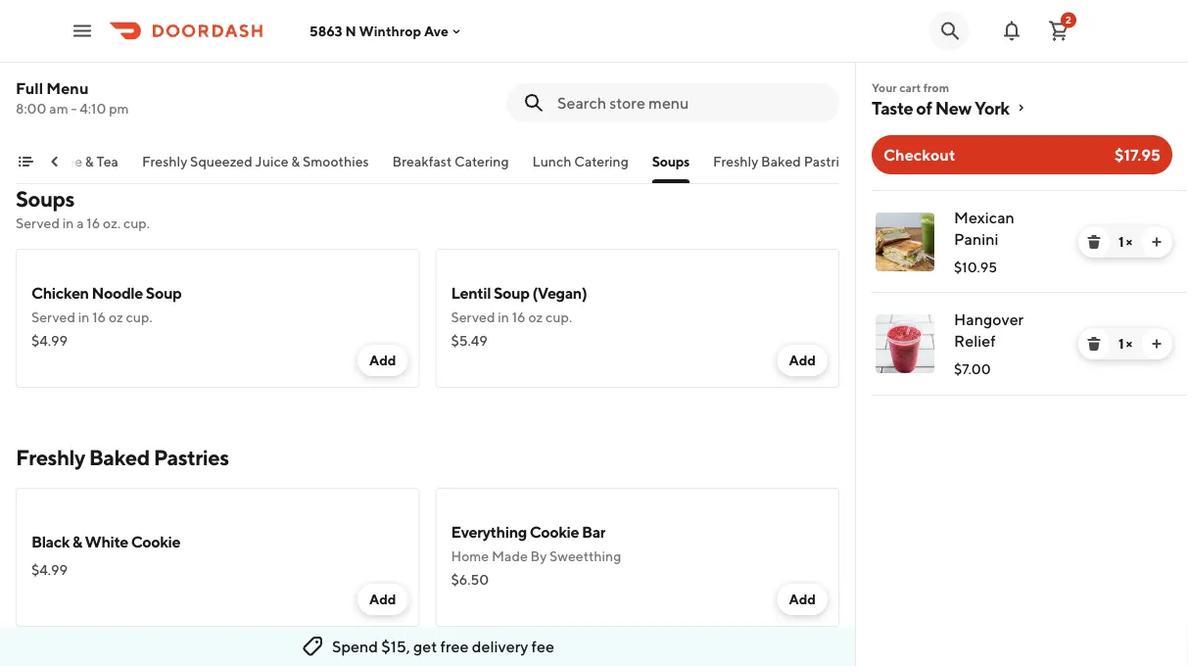 Task type: describe. For each thing, give the bounding box(es) containing it.
$6.50
[[451, 572, 489, 588]]

catering for lunch catering
[[574, 153, 629, 169]]

people. for wrap
[[107, 50, 154, 67]]

from
[[924, 80, 949, 94]]

& for coffee & tea
[[85, 153, 94, 169]]

soups for soups served in a 16 oz. cup.
[[16, 186, 74, 212]]

platters for gourmet wrap platters
[[139, 25, 193, 44]]

$17.95
[[1115, 145, 1161, 164]]

bar
[[582, 523, 606, 541]]

freshly baked pastries button
[[713, 152, 853, 183]]

taste of new york
[[872, 97, 1010, 118]]

$4.99 inside chicken noodle soup served in 16 oz cup. $4.99 add
[[31, 333, 68, 349]]

a
[[77, 215, 84, 231]]

4:10
[[80, 100, 106, 117]]

cookie inside everything cookie bar home made by sweetthing $6.50 add
[[530, 523, 579, 541]]

5863
[[310, 23, 343, 39]]

pastries inside button
[[804, 153, 853, 169]]

16 for chicken
[[92, 309, 106, 325]]

free
[[440, 637, 469, 656]]

× for mexican panini
[[1126, 234, 1133, 250]]

squeezed
[[190, 153, 253, 169]]

mexican
[[954, 208, 1015, 227]]

show menu categories image
[[18, 154, 33, 169]]

coffee & tea
[[39, 153, 118, 169]]

tea
[[97, 153, 118, 169]]

0 horizontal spatial freshly baked pastries
[[16, 445, 229, 470]]

-
[[71, 100, 77, 117]]

5863 n winthrop ave
[[310, 23, 449, 39]]

black & white cookie
[[31, 532, 180, 551]]

cart
[[900, 80, 921, 94]]

ave
[[424, 23, 449, 39]]

n
[[345, 23, 356, 39]]

get
[[413, 637, 437, 656]]

panini
[[954, 230, 999, 248]]

your cart from
[[872, 80, 949, 94]]

in for chicken
[[78, 309, 90, 325]]

lunch catering
[[533, 153, 629, 169]]

freshly squeezed juice & smoothies button
[[142, 152, 369, 183]]

feeds for grilled
[[451, 50, 489, 67]]

hangover relief
[[954, 310, 1024, 350]]

lentil soup (vegan) served in 16 oz cup. $5.49 add
[[451, 284, 816, 368]]

oz for noodle
[[109, 309, 123, 325]]

white
[[85, 532, 128, 551]]

oz.
[[103, 215, 121, 231]]

5863 n winthrop ave button
[[310, 23, 464, 39]]

grilled
[[451, 25, 498, 44]]

your
[[872, 80, 897, 94]]

remove item from cart image for mexican panini
[[1086, 234, 1102, 250]]

× for hangover relief
[[1126, 336, 1133, 352]]

scroll menu navigation left image
[[47, 154, 63, 169]]

mexican panini image
[[876, 213, 935, 271]]

1 for hangover relief
[[1119, 336, 1124, 352]]

add button for (vegan)
[[777, 345, 828, 376]]

15 for paninis
[[510, 50, 524, 67]]

15 for wrap
[[91, 50, 105, 67]]

everything cookie bar home made by sweetthing $6.50 add
[[451, 523, 816, 607]]

noodle
[[92, 284, 143, 302]]

breakfast catering
[[392, 153, 509, 169]]

2 button
[[1039, 11, 1079, 50]]

$7.00
[[954, 361, 991, 377]]

full menu 8:00 am - 4:10 pm
[[16, 79, 129, 117]]

taste
[[872, 97, 913, 118]]

8:00
[[16, 100, 47, 117]]

home
[[451, 548, 489, 564]]

grilled paninis platters feeds 12-15 people.
[[451, 25, 608, 67]]

wrap
[[97, 25, 136, 44]]

coffee
[[39, 153, 82, 169]]

smoothies
[[303, 153, 369, 169]]

(vegan)
[[532, 284, 587, 302]]

0 horizontal spatial pastries
[[153, 445, 229, 470]]

mexican panini
[[954, 208, 1015, 248]]

gourmet wrap platters feeds 12-15 people. $150.00
[[31, 25, 193, 90]]

black
[[31, 532, 69, 551]]

breakfast
[[392, 153, 452, 169]]

2 $4.99 from the top
[[31, 562, 68, 578]]

lunch catering button
[[533, 152, 629, 183]]

everything
[[451, 523, 527, 541]]

by
[[531, 548, 547, 564]]

& for black & white cookie
[[72, 532, 82, 551]]

cup. for chicken noodle soup
[[126, 309, 152, 325]]

& inside button
[[291, 153, 300, 169]]

served for chicken noodle soup
[[31, 309, 75, 325]]

catering for breakfast catering
[[455, 153, 509, 169]]

freshly squeezed juice & smoothies
[[142, 153, 369, 169]]

oz for soup
[[528, 309, 543, 325]]

add inside lentil soup (vegan) served in 16 oz cup. $5.49 add
[[789, 352, 816, 368]]



Task type: locate. For each thing, give the bounding box(es) containing it.
feeds inside gourmet wrap platters feeds 12-15 people. $150.00
[[31, 50, 69, 67]]

2 catering from the left
[[574, 153, 629, 169]]

served inside lentil soup (vegan) served in 16 oz cup. $5.49 add
[[451, 309, 495, 325]]

hangover
[[954, 310, 1024, 329]]

1 1 × from the top
[[1119, 234, 1133, 250]]

2 remove item from cart image from the top
[[1086, 336, 1102, 352]]

soups inside soups served in a 16 oz. cup.
[[16, 186, 74, 212]]

1 horizontal spatial people.
[[527, 50, 574, 67]]

0 vertical spatial soups
[[652, 153, 690, 169]]

catering right breakfast
[[455, 153, 509, 169]]

taste of new york link
[[872, 96, 1173, 120]]

in inside chicken noodle soup served in 16 oz cup. $4.99 add
[[78, 309, 90, 325]]

1 horizontal spatial soup
[[494, 284, 530, 302]]

0 horizontal spatial catering
[[455, 153, 509, 169]]

1 1 from the top
[[1119, 234, 1124, 250]]

pm
[[109, 100, 129, 117]]

freshly for freshly baked pastries button
[[713, 153, 759, 169]]

breakfast catering button
[[392, 152, 509, 183]]

spend
[[332, 637, 378, 656]]

2 platters from the left
[[554, 25, 608, 44]]

2 × from the top
[[1126, 336, 1133, 352]]

0 vertical spatial freshly baked pastries
[[713, 153, 853, 169]]

served for lentil soup (vegan)
[[451, 309, 495, 325]]

1 vertical spatial 1
[[1119, 336, 1124, 352]]

16 for lentil
[[512, 309, 526, 325]]

1 horizontal spatial feeds
[[451, 50, 489, 67]]

of
[[916, 97, 932, 118]]

coffee & tea button
[[39, 152, 118, 183]]

$4.99
[[31, 333, 68, 349], [31, 562, 68, 578]]

1 × for mexican panini
[[1119, 234, 1133, 250]]

delivery
[[472, 637, 528, 656]]

15 inside gourmet wrap platters feeds 12-15 people. $150.00
[[91, 50, 105, 67]]

pastries
[[804, 153, 853, 169], [153, 445, 229, 470]]

1 feeds from the left
[[31, 50, 69, 67]]

in inside soups served in a 16 oz. cup.
[[62, 215, 74, 231]]

in for lentil
[[498, 309, 509, 325]]

0 horizontal spatial soup
[[146, 284, 182, 302]]

1 × from the top
[[1126, 234, 1133, 250]]

cup. for lentil soup (vegan)
[[546, 309, 572, 325]]

&
[[85, 153, 94, 169], [291, 153, 300, 169], [72, 532, 82, 551]]

×
[[1126, 234, 1133, 250], [1126, 336, 1133, 352]]

$150.00
[[31, 74, 86, 90]]

0 horizontal spatial soups
[[16, 186, 74, 212]]

1 $4.99 from the top
[[31, 333, 68, 349]]

baked
[[761, 153, 801, 169], [89, 445, 150, 470]]

2 items, open order cart image
[[1047, 19, 1071, 43]]

1 horizontal spatial cookie
[[530, 523, 579, 541]]

soups for soups
[[652, 153, 690, 169]]

12- down open menu icon
[[72, 50, 91, 67]]

catering
[[455, 153, 509, 169], [574, 153, 629, 169]]

0 horizontal spatial platters
[[139, 25, 193, 44]]

soups down scroll menu navigation left icon
[[16, 186, 74, 212]]

2 horizontal spatial freshly
[[713, 153, 759, 169]]

0 horizontal spatial baked
[[89, 445, 150, 470]]

open menu image
[[71, 19, 94, 43]]

cup.
[[123, 215, 150, 231], [126, 309, 152, 325], [546, 309, 572, 325]]

Item Search search field
[[557, 92, 824, 114]]

$15,
[[381, 637, 410, 656]]

catering right lunch
[[574, 153, 629, 169]]

soups served in a 16 oz. cup.
[[16, 186, 150, 231]]

notification bell image
[[1000, 19, 1024, 43]]

16 inside lentil soup (vegan) served in 16 oz cup. $5.49 add
[[512, 309, 526, 325]]

people. down paninis
[[527, 50, 574, 67]]

2 15 from the left
[[510, 50, 524, 67]]

0 horizontal spatial oz
[[109, 309, 123, 325]]

cup. down noodle
[[126, 309, 152, 325]]

1 vertical spatial 1 ×
[[1119, 336, 1133, 352]]

$10.95
[[954, 259, 998, 275]]

12-
[[72, 50, 91, 67], [492, 50, 510, 67]]

cookie up by
[[530, 523, 579, 541]]

0 horizontal spatial in
[[62, 215, 74, 231]]

cup. right oz.
[[123, 215, 150, 231]]

0 vertical spatial baked
[[761, 153, 801, 169]]

0 vertical spatial 1
[[1119, 234, 1124, 250]]

checkout
[[884, 145, 956, 164]]

cup. inside lentil soup (vegan) served in 16 oz cup. $5.49 add
[[546, 309, 572, 325]]

add button for bar
[[777, 584, 828, 615]]

0 vertical spatial add one to cart image
[[1149, 234, 1165, 250]]

1 horizontal spatial &
[[85, 153, 94, 169]]

soup right lentil
[[494, 284, 530, 302]]

feeds inside grilled paninis platters feeds 12-15 people.
[[451, 50, 489, 67]]

oz
[[109, 309, 123, 325], [528, 309, 543, 325]]

in inside lentil soup (vegan) served in 16 oz cup. $5.49 add
[[498, 309, 509, 325]]

1 for mexican panini
[[1119, 234, 1124, 250]]

served down chicken
[[31, 309, 75, 325]]

feeds
[[31, 50, 69, 67], [451, 50, 489, 67]]

0 horizontal spatial 12-
[[72, 50, 91, 67]]

lunch
[[533, 153, 572, 169]]

15
[[91, 50, 105, 67], [510, 50, 524, 67]]

12- down paninis
[[492, 50, 510, 67]]

1 vertical spatial pastries
[[153, 445, 229, 470]]

& right juice
[[291, 153, 300, 169]]

16 inside chicken noodle soup served in 16 oz cup. $4.99 add
[[92, 309, 106, 325]]

lentil
[[451, 284, 491, 302]]

1 horizontal spatial in
[[78, 309, 90, 325]]

1 12- from the left
[[72, 50, 91, 67]]

1 horizontal spatial freshly baked pastries
[[713, 153, 853, 169]]

1 vertical spatial add one to cart image
[[1149, 336, 1165, 352]]

1 vertical spatial baked
[[89, 445, 150, 470]]

0 horizontal spatial 15
[[91, 50, 105, 67]]

0 vertical spatial $4.99
[[31, 333, 68, 349]]

2 soup from the left
[[494, 284, 530, 302]]

cup. inside chicken noodle soup served in 16 oz cup. $4.99 add
[[126, 309, 152, 325]]

platters right paninis
[[554, 25, 608, 44]]

cup. down (vegan)
[[546, 309, 572, 325]]

served left a
[[16, 215, 60, 231]]

$4.99 down black
[[31, 562, 68, 578]]

2 add one to cart image from the top
[[1149, 336, 1165, 352]]

1 vertical spatial freshly baked pastries
[[16, 445, 229, 470]]

platters right wrap
[[139, 25, 193, 44]]

1 × for hangover relief
[[1119, 336, 1133, 352]]

12- inside gourmet wrap platters feeds 12-15 people. $150.00
[[72, 50, 91, 67]]

add
[[369, 352, 396, 368], [789, 352, 816, 368], [369, 591, 396, 607], [789, 591, 816, 607]]

feeds down grilled
[[451, 50, 489, 67]]

& right black
[[72, 532, 82, 551]]

add one to cart image for mexican panini
[[1149, 234, 1165, 250]]

12- inside grilled paninis platters feeds 12-15 people.
[[492, 50, 510, 67]]

15 down paninis
[[510, 50, 524, 67]]

soup inside lentil soup (vegan) served in 16 oz cup. $5.49 add
[[494, 284, 530, 302]]

1 soup from the left
[[146, 284, 182, 302]]

oz down (vegan)
[[528, 309, 543, 325]]

people.
[[107, 50, 154, 67], [527, 50, 574, 67]]

2 feeds from the left
[[451, 50, 489, 67]]

1 vertical spatial remove item from cart image
[[1086, 336, 1102, 352]]

2 horizontal spatial &
[[291, 153, 300, 169]]

list
[[856, 190, 1188, 396]]

1
[[1119, 234, 1124, 250], [1119, 336, 1124, 352]]

feeds up $150.00
[[31, 50, 69, 67]]

0 horizontal spatial cookie
[[131, 532, 180, 551]]

1 add one to cart image from the top
[[1149, 234, 1165, 250]]

paninis
[[501, 25, 551, 44]]

oz inside chicken noodle soup served in 16 oz cup. $4.99 add
[[109, 309, 123, 325]]

add button for soup
[[358, 345, 408, 376]]

baked inside button
[[761, 153, 801, 169]]

cookie
[[530, 523, 579, 541], [131, 532, 180, 551]]

add one to cart image
[[1149, 234, 1165, 250], [1149, 336, 1165, 352]]

people. down wrap
[[107, 50, 154, 67]]

1 horizontal spatial soups
[[652, 153, 690, 169]]

1 15 from the left
[[91, 50, 105, 67]]

2
[[1066, 14, 1072, 25]]

hangover relief image
[[876, 314, 935, 373]]

chicken noodle soup served in 16 oz cup. $4.99 add
[[31, 284, 396, 368]]

16 inside soups served in a 16 oz. cup.
[[87, 215, 100, 231]]

add inside chicken noodle soup served in 16 oz cup. $4.99 add
[[369, 352, 396, 368]]

15 down wrap
[[91, 50, 105, 67]]

0 vertical spatial ×
[[1126, 234, 1133, 250]]

cookie right white at the left of page
[[131, 532, 180, 551]]

sweetthing
[[550, 548, 621, 564]]

1 vertical spatial $4.99
[[31, 562, 68, 578]]

people. inside gourmet wrap platters feeds 12-15 people. $150.00
[[107, 50, 154, 67]]

0 horizontal spatial &
[[72, 532, 82, 551]]

served inside soups served in a 16 oz. cup.
[[16, 215, 60, 231]]

platters inside gourmet wrap platters feeds 12-15 people. $150.00
[[139, 25, 193, 44]]

platters for grilled paninis platters
[[554, 25, 608, 44]]

0 horizontal spatial feeds
[[31, 50, 69, 67]]

winthrop
[[359, 23, 421, 39]]

1 horizontal spatial pastries
[[804, 153, 853, 169]]

15 inside grilled paninis platters feeds 12-15 people.
[[510, 50, 524, 67]]

freshly down item search search box at top
[[713, 153, 759, 169]]

add inside everything cookie bar home made by sweetthing $6.50 add
[[789, 591, 816, 607]]

1 vertical spatial soups
[[16, 186, 74, 212]]

gourmet
[[31, 25, 94, 44]]

2 1 from the top
[[1119, 336, 1124, 352]]

1 oz from the left
[[109, 309, 123, 325]]

0 horizontal spatial freshly
[[16, 445, 85, 470]]

soup
[[146, 284, 182, 302], [494, 284, 530, 302]]

soups down item search search box at top
[[652, 153, 690, 169]]

served up '$5.49'
[[451, 309, 495, 325]]

platters
[[139, 25, 193, 44], [554, 25, 608, 44]]

add button
[[358, 345, 408, 376], [777, 345, 828, 376], [358, 584, 408, 615], [777, 584, 828, 615]]

1 horizontal spatial 15
[[510, 50, 524, 67]]

16
[[87, 215, 100, 231], [92, 309, 106, 325], [512, 309, 526, 325]]

1 vertical spatial ×
[[1126, 336, 1133, 352]]

people. for paninis
[[527, 50, 574, 67]]

soup right noodle
[[146, 284, 182, 302]]

1 horizontal spatial oz
[[528, 309, 543, 325]]

2 12- from the left
[[492, 50, 510, 67]]

freshly baked pastries
[[713, 153, 853, 169], [16, 445, 229, 470]]

2 people. from the left
[[527, 50, 574, 67]]

feeds for gourmet
[[31, 50, 69, 67]]

menu
[[46, 79, 89, 97]]

1 horizontal spatial platters
[[554, 25, 608, 44]]

1 catering from the left
[[455, 153, 509, 169]]

0 horizontal spatial people.
[[107, 50, 154, 67]]

cup. inside soups served in a 16 oz. cup.
[[123, 215, 150, 231]]

$5.49
[[451, 333, 488, 349]]

12- for gourmet
[[72, 50, 91, 67]]

spend $15, get free delivery fee
[[332, 637, 554, 656]]

freshly up black
[[16, 445, 85, 470]]

freshly left squeezed
[[142, 153, 187, 169]]

soup inside chicken noodle soup served in 16 oz cup. $4.99 add
[[146, 284, 182, 302]]

list containing mexican panini
[[856, 190, 1188, 396]]

1 platters from the left
[[139, 25, 193, 44]]

am
[[49, 100, 68, 117]]

& inside button
[[85, 153, 94, 169]]

in
[[62, 215, 74, 231], [78, 309, 90, 325], [498, 309, 509, 325]]

2 1 × from the top
[[1119, 336, 1133, 352]]

1 ×
[[1119, 234, 1133, 250], [1119, 336, 1133, 352]]

remove item from cart image
[[1086, 234, 1102, 250], [1086, 336, 1102, 352]]

made
[[492, 548, 528, 564]]

york
[[975, 97, 1010, 118]]

oz inside lentil soup (vegan) served in 16 oz cup. $5.49 add
[[528, 309, 543, 325]]

served inside chicken noodle soup served in 16 oz cup. $4.99 add
[[31, 309, 75, 325]]

1 horizontal spatial freshly
[[142, 153, 187, 169]]

juice
[[255, 153, 289, 169]]

& left "tea"
[[85, 153, 94, 169]]

0 vertical spatial 1 ×
[[1119, 234, 1133, 250]]

1 people. from the left
[[107, 50, 154, 67]]

1 horizontal spatial baked
[[761, 153, 801, 169]]

freshly for freshly squeezed juice & smoothies button
[[142, 153, 187, 169]]

new
[[935, 97, 972, 118]]

0 vertical spatial remove item from cart image
[[1086, 234, 1102, 250]]

1 remove item from cart image from the top
[[1086, 234, 1102, 250]]

$4.99 down chicken
[[31, 333, 68, 349]]

0 vertical spatial pastries
[[804, 153, 853, 169]]

relief
[[954, 332, 996, 350]]

add one to cart image for hangover relief
[[1149, 336, 1165, 352]]

chicken
[[31, 284, 89, 302]]

2 horizontal spatial in
[[498, 309, 509, 325]]

2 oz from the left
[[528, 309, 543, 325]]

1 horizontal spatial 12-
[[492, 50, 510, 67]]

full
[[16, 79, 43, 97]]

fee
[[532, 637, 554, 656]]

1 horizontal spatial catering
[[574, 153, 629, 169]]

platters inside grilled paninis platters feeds 12-15 people.
[[554, 25, 608, 44]]

remove item from cart image for hangover relief
[[1086, 336, 1102, 352]]

people. inside grilled paninis platters feeds 12-15 people.
[[527, 50, 574, 67]]

oz down noodle
[[109, 309, 123, 325]]

12- for grilled
[[492, 50, 510, 67]]



Task type: vqa. For each thing, say whether or not it's contained in the screenshot.
leftmost Sign
no



